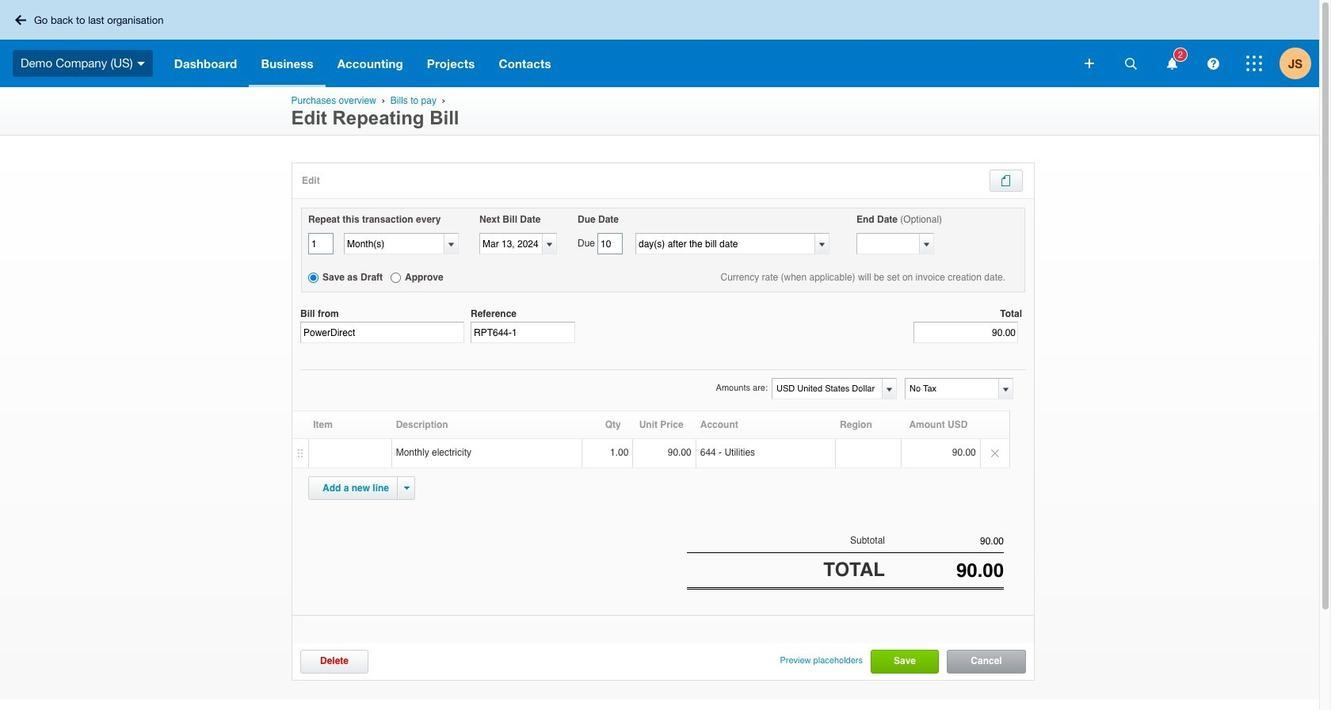 Task type: describe. For each thing, give the bounding box(es) containing it.
delete line item image
[[981, 439, 1009, 468]]

1 svg image from the left
[[1167, 57, 1177, 69]]



Task type: locate. For each thing, give the bounding box(es) containing it.
None text field
[[308, 233, 334, 254], [480, 234, 542, 254], [636, 234, 815, 254], [857, 234, 919, 254], [300, 322, 464, 343], [773, 379, 880, 399], [906, 379, 1012, 399], [885, 536, 1004, 547], [308, 233, 334, 254], [480, 234, 542, 254], [636, 234, 815, 254], [857, 234, 919, 254], [300, 322, 464, 343], [773, 379, 880, 399], [906, 379, 1012, 399], [885, 536, 1004, 547]]

None radio
[[308, 273, 319, 283]]

svg image
[[1167, 57, 1177, 69], [1207, 57, 1219, 69]]

1 horizontal spatial svg image
[[1207, 57, 1219, 69]]

2 svg image from the left
[[1207, 57, 1219, 69]]

None radio
[[391, 273, 401, 283]]

0 horizontal spatial svg image
[[1167, 57, 1177, 69]]

more add line options... image
[[404, 487, 409, 490]]

svg image
[[15, 15, 26, 25], [1247, 55, 1262, 71], [1125, 57, 1137, 69], [1085, 59, 1094, 68], [137, 62, 145, 66]]

banner
[[0, 0, 1319, 87]]

None text field
[[598, 233, 623, 254], [345, 234, 444, 254], [471, 322, 575, 343], [914, 322, 1018, 343], [885, 560, 1004, 582], [598, 233, 623, 254], [345, 234, 444, 254], [471, 322, 575, 343], [914, 322, 1018, 343], [885, 560, 1004, 582]]



Task type: vqa. For each thing, say whether or not it's contained in the screenshot.
option
yes



